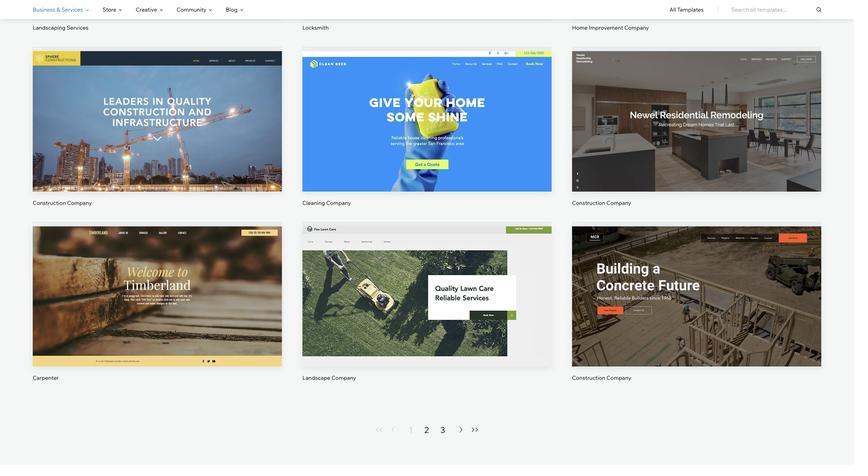 Task type: locate. For each thing, give the bounding box(es) containing it.
edit inside carpenter group
[[152, 283, 163, 290]]

view button
[[141, 126, 174, 143], [411, 126, 443, 143], [681, 126, 713, 143], [141, 301, 174, 318], [411, 301, 443, 318], [681, 301, 713, 318]]

view button inside landscape company group
[[411, 301, 443, 318]]

services & maintenance website templates - landscaping services image
[[33, 0, 282, 17]]

templates
[[678, 6, 704, 13]]

blog
[[226, 6, 238, 13]]

cleaning company
[[303, 199, 351, 206]]

construction
[[33, 199, 66, 206], [572, 199, 606, 206], [572, 374, 606, 381]]

view button inside cleaning company group
[[411, 126, 443, 143]]

company inside cleaning company group
[[326, 199, 351, 206]]

services right &
[[61, 6, 83, 13]]

creative
[[136, 6, 157, 13]]

0 vertical spatial services
[[61, 6, 83, 13]]

services inside group
[[67, 24, 88, 31]]

edit
[[152, 108, 163, 115], [422, 108, 432, 115], [692, 108, 702, 115], [152, 283, 163, 290], [422, 283, 432, 290], [692, 283, 702, 290]]

services down business & services
[[67, 24, 88, 31]]

construction company
[[33, 199, 92, 206], [572, 199, 631, 206], [572, 374, 631, 381]]

landscaping services group
[[33, 0, 282, 32]]

home improvement company
[[572, 24, 649, 31]]

edit inside landscape company group
[[422, 283, 432, 290]]

next page image
[[457, 427, 465, 433]]

None search field
[[732, 0, 822, 19]]

all templates link
[[670, 0, 704, 19]]

services & maintenance website templates - landscape company image
[[303, 226, 552, 367]]

edit inside cleaning company group
[[422, 108, 432, 115]]

last page image
[[471, 428, 479, 432]]

services & maintenance website templates - carpenter image
[[33, 226, 282, 367]]

company
[[625, 24, 649, 31], [67, 199, 92, 206], [326, 199, 351, 206], [607, 199, 631, 206], [332, 374, 356, 381], [607, 374, 631, 381]]

all
[[670, 6, 676, 13]]

landscape company
[[303, 374, 356, 381]]

edit button
[[141, 103, 174, 119], [411, 103, 443, 119], [681, 103, 713, 119], [141, 278, 174, 294], [411, 278, 443, 294], [681, 278, 713, 294]]

home improvement company group
[[572, 0, 822, 32]]

view button inside carpenter group
[[141, 301, 174, 318]]

construction company group
[[33, 47, 282, 207], [572, 47, 822, 207], [572, 222, 822, 382]]

Search search field
[[732, 0, 822, 19]]

1 vertical spatial services
[[67, 24, 88, 31]]

edit button inside cleaning company group
[[411, 103, 443, 119]]

services
[[61, 6, 83, 13], [67, 24, 88, 31]]

carpenter group
[[33, 222, 282, 382]]

view
[[151, 131, 164, 138], [421, 131, 434, 138], [691, 131, 703, 138], [151, 306, 164, 313], [421, 306, 434, 313], [691, 306, 703, 313]]

services & maintenance website templates - construction company image
[[33, 51, 282, 192], [572, 51, 822, 192], [572, 226, 822, 367]]

locksmith
[[303, 24, 329, 31]]

1
[[409, 425, 413, 435]]

company inside home improvement company group
[[625, 24, 649, 31]]

all templates
[[670, 6, 704, 13]]

&
[[57, 6, 60, 13]]

landscaping
[[33, 24, 65, 31]]

improvement
[[589, 24, 624, 31]]

edit button inside carpenter group
[[141, 278, 174, 294]]



Task type: describe. For each thing, give the bounding box(es) containing it.
edit button inside landscape company group
[[411, 278, 443, 294]]

cleaning company group
[[303, 47, 552, 207]]

business
[[33, 6, 55, 13]]

home
[[572, 24, 588, 31]]

carpenter
[[33, 374, 59, 381]]

business & services
[[33, 6, 83, 13]]

services & maintenance website templates - home improvement company image
[[572, 0, 822, 17]]

cleaning
[[303, 199, 325, 206]]

3 link
[[441, 425, 445, 436]]

landscape company group
[[303, 222, 552, 382]]

services inside categories by subject element
[[61, 6, 83, 13]]

landscaping services
[[33, 24, 88, 31]]

2 link
[[425, 425, 429, 436]]

services & maintenance website templates - cleaning company image
[[303, 51, 552, 192]]

3
[[441, 425, 445, 435]]

view inside cleaning company group
[[421, 131, 434, 138]]

2
[[425, 425, 429, 435]]

landscape
[[303, 374, 330, 381]]

view inside landscape company group
[[421, 306, 434, 313]]

community
[[177, 6, 207, 13]]

categories by subject element
[[33, 0, 244, 19]]

view inside carpenter group
[[151, 306, 164, 313]]

company inside landscape company group
[[332, 374, 356, 381]]

categories. use the left and right arrow keys to navigate the menu element
[[0, 0, 855, 19]]

store
[[103, 6, 116, 13]]



Task type: vqa. For each thing, say whether or not it's contained in the screenshot.
"Lord"
no



